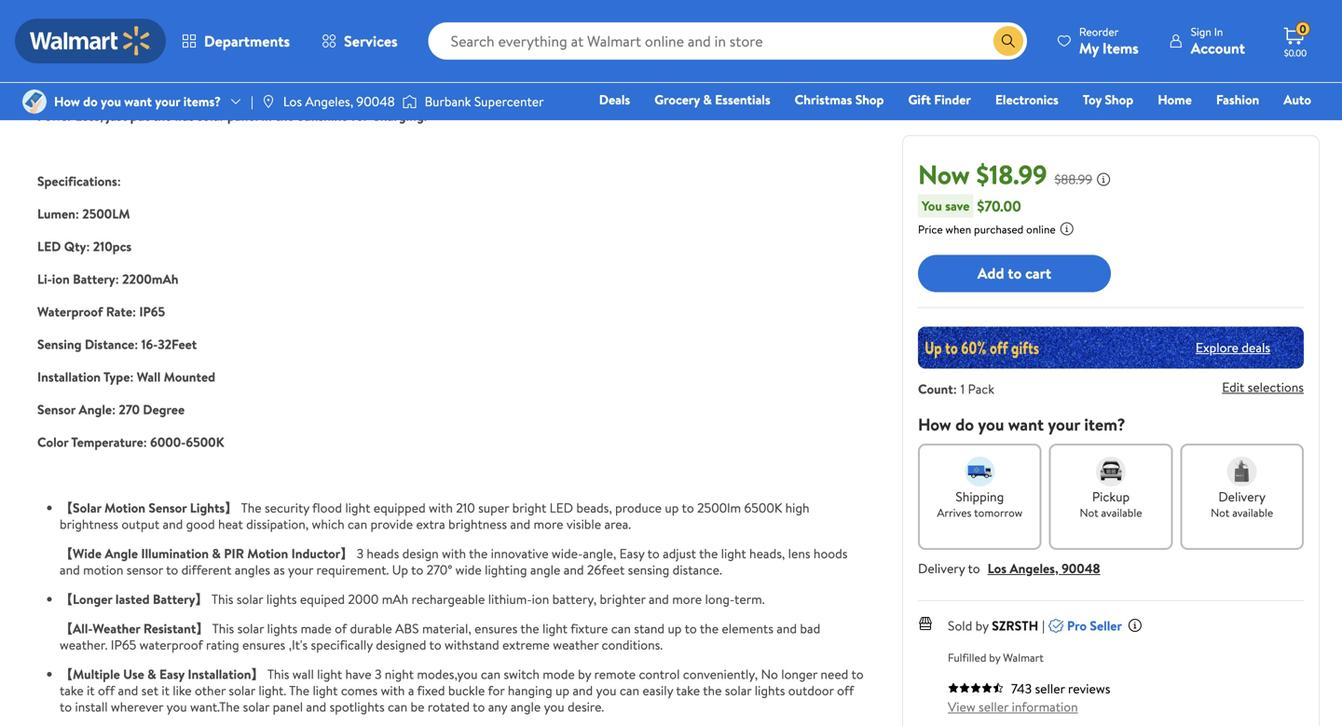 Task type: locate. For each thing, give the bounding box(es) containing it.
solar inside when you received the led solar outdoor motion sensor security light and find someone not brightly, do not worry, this is normal power loss, just put the lids solar panel in the sunshine for charging.
[[197, 107, 224, 125]]

1 horizontal spatial sensor
[[149, 499, 187, 517]]

warm
[[37, 87, 70, 105]]

0 vertical spatial easy
[[619, 544, 645, 563]]

1 brightness from the left
[[60, 515, 118, 533]]

angle inside 3 heads design with the innovative wide-angle, easy to adjust the light heads, lens hoods and motion sensor to different angles as your requirement. up to 270° wide lighting angle and 26feet sensing distance.
[[530, 561, 561, 579]]

to right the 'up' at the left bottom of page
[[411, 561, 423, 579]]

seller for 743
[[1035, 679, 1065, 697]]

【 longer lasted battery 】 this solar lights equiped 2000 mah rechargeable lithium-ion battery, brighter and more long-term.
[[60, 590, 768, 608]]

0 vertical spatial ion
[[52, 270, 70, 288]]

the inside 】 the security flood light equipped with 210 super bright led beads, produce up to 2500lm 6500k high brightness output and good heat dissipation, which can provide extra brightness and more visible area.
[[241, 499, 262, 517]]

count
[[918, 380, 953, 398]]

want for items?
[[124, 92, 152, 110]]

up inside 】 this wall light have 3 night modes,you can switch mode by remote control conveniently, no longer need to take it off and set it like other solar light. the light comes with a fixed buckle for hanging up and you can easily take the solar lights outdoor off to install wherever you want.the solar panel and spotlights can be rotated to any angle you desire.
[[555, 681, 569, 700]]

do for how do you want your items?
[[83, 92, 98, 110]]

1 vertical spatial angeles,
[[1010, 559, 1059, 577]]

when
[[946, 221, 971, 237]]

can left stand
[[611, 619, 631, 638]]

sensor inside when you received the led solar outdoor motion sensor security light and find someone not brightly, do not worry, this is normal power loss, just put the lids solar panel in the sunshine for charging.
[[385, 87, 423, 105]]

waterproof
[[139, 636, 203, 654]]

1 vertical spatial 90048
[[1062, 559, 1100, 577]]

light right the wall
[[317, 665, 342, 683]]

】 for solar
[[196, 619, 209, 638]]

0 horizontal spatial take
[[60, 681, 84, 700]]

mode up darkness
[[189, 22, 221, 40]]

】 inside 】 this wall light have 3 night modes,you can switch mode by remote control conveniently, no longer need to take it off and set it like other solar light. the light comes with a fixed buckle for hanging up and you can easily take the solar lights outdoor off to install wherever you want.the solar panel and spotlights can be rotated to any angle you desire.
[[251, 665, 264, 683]]

$70.00
[[977, 196, 1021, 216]]

743 seller reviews
[[1011, 679, 1110, 697]]

panel inside 】 this wall light have 3 night modes,you can switch mode by remote control conveniently, no longer need to take it off and set it like other solar light. the light comes with a fixed buckle for hanging up and you can easily take the solar lights outdoor off to install wherever you want.the solar panel and spotlights can be rotated to any angle you desire.
[[273, 698, 303, 716]]

charging.
[[371, 107, 427, 125]]

1 right :
[[961, 380, 965, 398]]

solar left ,it's at the bottom left
[[237, 619, 264, 638]]

mounted
[[164, 368, 215, 386]]

2 horizontal spatial your
[[1048, 413, 1080, 436]]

1 vertical spatial more
[[672, 590, 702, 608]]

0 horizontal spatial mode
[[37, 22, 70, 40]]

ip65 inside 】 this solar lights made of durable abs material, ensures the light fixture can stand up to the elements and bad weather. ip65 waterproof rating ensures ,it's specifically designed to withstand extreme weather conditions.
[[111, 636, 136, 654]]

toy shop
[[1083, 90, 1134, 109]]

this for multiple use & easy installation
[[267, 665, 289, 683]]

0 horizontal spatial &
[[147, 665, 156, 683]]

switch
[[504, 665, 540, 683]]

【 down "weather."
[[60, 665, 73, 683]]

waterproof rate: ip65
[[37, 302, 165, 321]]

weather.
[[60, 636, 108, 654]]

1
[[425, 55, 430, 73], [961, 380, 965, 398]]

1 vertical spatial light
[[476, 87, 506, 105]]

motion down the switch
[[341, 87, 382, 105]]

this
[[772, 87, 793, 105]]

1 vertical spatial the
[[289, 681, 310, 700]]

1 horizontal spatial ip65
[[139, 302, 165, 321]]

1 horizontal spatial ensures
[[475, 619, 518, 638]]

for inside 】 this wall light have 3 night modes,you can switch mode by remote control conveniently, no longer need to take it off and set it like other solar light. the light comes with a fixed buckle for hanging up and you can easily take the solar lights outdoor off to install wherever you want.the solar panel and spotlights can be rotated to any angle you desire.
[[488, 681, 505, 700]]

2 horizontal spatial sensor
[[385, 87, 423, 105]]

0 vertical spatial sensor
[[385, 87, 423, 105]]

panel down the wall
[[273, 698, 303, 716]]

0 horizontal spatial led
[[37, 237, 61, 255]]

and left find
[[509, 87, 530, 105]]

0 horizontal spatial ion
[[52, 270, 70, 288]]

1 horizontal spatial 90048
[[1062, 559, 1100, 577]]

with left a
[[381, 681, 405, 700]]

4 right after
[[467, 55, 475, 73]]

to up modes,you
[[429, 636, 441, 654]]

easy right set
[[159, 665, 185, 683]]

color
[[37, 433, 68, 451]]

 image
[[402, 92, 417, 111]]

with inside 】 this wall light have 3 night modes,you can switch mode by remote control conveniently, no longer need to take it off and set it like other solar light. the light comes with a fixed buckle for hanging up and you can easily take the solar lights outdoor off to install wherever you want.the solar panel and spotlights can be rotated to any angle you desire.
[[381, 681, 405, 700]]

how for how do you want your items?
[[54, 92, 80, 110]]

weather
[[553, 636, 599, 654]]

0 horizontal spatial panel
[[227, 107, 258, 125]]

1 horizontal spatial how
[[918, 413, 951, 436]]

walmart image
[[30, 26, 151, 56]]

with left 210
[[429, 499, 453, 517]]

0 vertical spatial 6500k
[[186, 433, 224, 451]]

walmart
[[1003, 649, 1044, 665]]

to left "2500lm"
[[682, 499, 694, 517]]

purchased
[[974, 221, 1024, 237]]

light inside when you received the led solar outdoor motion sensor security light and find someone not brightly, do not worry, this is normal power loss, just put the lids solar panel in the sunshine for charging.
[[476, 87, 506, 105]]

& left pir on the bottom left
[[212, 544, 221, 563]]

auto registry
[[1097, 90, 1311, 135]]

to left cart
[[1008, 263, 1022, 283]]

1 shop from the left
[[855, 90, 884, 109]]

5 【 from the top
[[60, 665, 73, 683]]

the
[[208, 87, 227, 105], [153, 107, 172, 125], [275, 107, 294, 125], [469, 544, 488, 563], [699, 544, 718, 563], [520, 619, 539, 638], [700, 619, 719, 638], [703, 681, 722, 700]]

in inside when you received the led solar outdoor motion sensor security light and find someone not brightly, do not worry, this is normal power loss, just put the lids solar panel in the sunshine for charging.
[[261, 107, 272, 125]]

seller for view
[[979, 697, 1009, 716]]

0 horizontal spatial los
[[283, 92, 302, 110]]

【 up wide
[[60, 499, 73, 517]]

off left use
[[98, 681, 115, 700]]

panel
[[227, 107, 258, 125], [273, 698, 303, 716]]

angeles, up szrsth
[[1010, 559, 1059, 577]]

account
[[1191, 38, 1245, 58]]

】 inside 】 the security flood light equipped with 210 super bright led beads, produce up to 2500lm 6500k high brightness output and good heat dissipation, which can provide extra brightness and more visible area.
[[225, 499, 238, 517]]

panel right items?
[[227, 107, 258, 125]]

items?
[[183, 92, 221, 110]]

【 down longer
[[60, 619, 73, 638]]

this inside 】 this wall light have 3 night modes,you can switch mode by remote control conveniently, no longer need to take it off and set it like other solar light. the light comes with a fixed buckle for hanging up and you can easily take the solar lights outdoor off to install wherever you want.the solar panel and spotlights can be rotated to any angle you desire.
[[267, 665, 289, 683]]

take right easily
[[676, 681, 700, 700]]

one
[[1169, 117, 1197, 135]]

2 shop from the left
[[1105, 90, 1134, 109]]

available down intent image for pickup
[[1101, 504, 1142, 520]]

0 horizontal spatial ensures
[[242, 636, 285, 654]]

mode up turn at the top
[[37, 22, 70, 40]]

can left be
[[388, 698, 407, 716]]

led right bright
[[550, 499, 573, 517]]

1 【 from the top
[[60, 499, 73, 517]]

1 horizontal spatial delivery
[[1219, 487, 1266, 505]]

4 【 from the top
[[60, 619, 73, 638]]

hanging
[[508, 681, 552, 700]]

2 vertical spatial motion
[[247, 544, 288, 563]]

ensures down lithium-
[[475, 619, 518, 638]]

you right set
[[166, 698, 187, 716]]

installation down sensing
[[37, 368, 101, 386]]

1 vertical spatial how
[[918, 413, 951, 436]]

ip65 up use
[[111, 636, 136, 654]]

 image for los
[[261, 94, 276, 109]]

1 horizontal spatial the
[[289, 681, 310, 700]]

not for pickup
[[1080, 504, 1099, 520]]

solar down turn on lasting 4 hours in darkness or night, ,auto switch to mode 1 after 4 hours.
[[257, 87, 286, 105]]

ion up 'waterproof'
[[52, 270, 70, 288]]

【 left motion
[[60, 544, 73, 563]]

want for item?
[[1008, 413, 1044, 436]]

1 vertical spatial 6500k
[[744, 499, 782, 517]]

this inside 】 this solar lights made of durable abs material, ensures the light fixture can stand up to the elements and bad weather. ip65 waterproof rating ensures ,it's specifically designed to withstand extreme weather conditions.
[[212, 619, 234, 638]]

not inside "delivery not available"
[[1211, 504, 1230, 520]]

angeles, down the switch
[[305, 92, 353, 110]]

0 vertical spatial more
[[534, 515, 563, 533]]

the left security
[[241, 499, 262, 517]]

2 vertical spatial sensor
[[149, 499, 187, 517]]

panel inside when you received the led solar outdoor motion sensor security light and find someone not brightly, do not worry, this is normal power loss, just put the lids solar panel in the sunshine for charging.
[[227, 107, 258, 125]]

available for pickup
[[1101, 504, 1142, 520]]

you up put
[[133, 87, 154, 105]]

】 inside 】 this solar lights made of durable abs material, ensures the light fixture can stand up to the elements and bad weather. ip65 waterproof rating ensures ,it's specifically designed to withstand extreme weather conditions.
[[196, 619, 209, 638]]

this
[[211, 590, 233, 608], [212, 619, 234, 638], [267, 665, 289, 683]]

light right flood
[[345, 499, 370, 517]]

 image
[[22, 89, 47, 114], [261, 94, 276, 109]]

by right mode
[[578, 665, 591, 683]]

gift
[[908, 90, 931, 109]]

1 horizontal spatial not
[[709, 87, 728, 105]]

0 horizontal spatial ip65
[[111, 636, 136, 654]]

tip:
[[73, 87, 94, 105]]

this right resistant
[[212, 619, 234, 638]]

can inside 】 this solar lights made of durable abs material, ensures the light fixture can stand up to the elements and bad weather. ip65 waterproof rating ensures ,it's specifically designed to withstand extreme weather conditions.
[[611, 619, 631, 638]]

3 inside 】 this wall light have 3 night modes,you can switch mode by remote control conveniently, no longer need to take it off and set it like other solar light. the light comes with a fixed buckle for hanging up and you can easily take the solar lights outdoor off to install wherever you want.the solar panel and spotlights can be rotated to any angle you desire.
[[375, 665, 382, 683]]

by right "fulfilled"
[[989, 649, 1000, 665]]

1 not from the left
[[1080, 504, 1099, 520]]

heads
[[367, 544, 399, 563]]

2 not from the left
[[1211, 504, 1230, 520]]

motion
[[341, 87, 382, 105], [104, 499, 145, 517], [247, 544, 288, 563]]

1 horizontal spatial light
[[476, 87, 506, 105]]

color temperature: 6000-6500k
[[37, 433, 224, 451]]

wherever
[[111, 698, 163, 716]]

2 available from the left
[[1232, 504, 1273, 520]]

brightness up wide
[[60, 515, 118, 533]]

1 horizontal spatial your
[[288, 561, 313, 579]]

solar inside 】 this solar lights made of durable abs material, ensures the light fixture can stand up to the elements and bad weather. ip65 waterproof rating ensures ,it's specifically designed to withstand extreme weather conditions.
[[237, 619, 264, 638]]

0 horizontal spatial sensor
[[37, 400, 76, 418]]

sign in account
[[1191, 24, 1245, 58]]

seller right 743
[[1035, 679, 1065, 697]]

with inside 3 heads design with the innovative wide-angle, easy to adjust the light heads, lens hoods and motion sensor to different angles as your requirement. up to 270° wide lighting angle and 26feet sensing distance.
[[442, 544, 466, 563]]

motion up angle
[[104, 499, 145, 517]]

darkness
[[189, 55, 242, 73]]

sold by szrsth
[[948, 616, 1039, 635]]

2 horizontal spatial led
[[550, 499, 573, 517]]

【 for 【 wide angle illumination & pir motion inductor 】
[[60, 544, 73, 563]]

it left use
[[87, 681, 95, 700]]

burbank supercenter
[[425, 92, 544, 110]]

set
[[141, 681, 158, 700]]

1 available from the left
[[1101, 504, 1142, 520]]

delivery to los angeles, 90048
[[918, 559, 1100, 577]]

for right the buckle
[[488, 681, 505, 700]]

edit selections button
[[1222, 378, 1304, 396]]

solar right "lids"
[[197, 107, 224, 125]]

0 vertical spatial the
[[241, 499, 262, 517]]

1 off from the left
[[98, 681, 115, 700]]

intent image for delivery image
[[1227, 456, 1257, 486]]

0 horizontal spatial it
[[87, 681, 95, 700]]

0 horizontal spatial solar
[[73, 499, 101, 517]]

0 vertical spatial up
[[665, 499, 679, 517]]

2 take from the left
[[676, 681, 700, 700]]

outdoor
[[289, 87, 337, 105]]

6500k inside 】 the security flood light equipped with 210 super bright led beads, produce up to 2500lm 6500k high brightness output and good heat dissipation, which can provide extra brightness and more visible area.
[[744, 499, 782, 517]]

1 vertical spatial in
[[261, 107, 272, 125]]

2 vertical spatial your
[[288, 561, 313, 579]]

lens
[[788, 544, 810, 563]]

not down intent image for delivery
[[1211, 504, 1230, 520]]

1 horizontal spatial it
[[162, 681, 170, 700]]

grocery & essentials
[[655, 90, 771, 109]]

do for how do you want your item?
[[955, 413, 974, 436]]

0 horizontal spatial angeles,
[[305, 92, 353, 110]]

shop for toy shop
[[1105, 90, 1134, 109]]

light inside 】 this solar lights made of durable abs material, ensures the light fixture can stand up to the elements and bad weather. ip65 waterproof rating ensures ,it's specifically designed to withstand extreme weather conditions.
[[542, 619, 568, 638]]

you down 'pack'
[[978, 413, 1004, 436]]

2 brightness from the left
[[448, 515, 507, 533]]

off right the outdoor
[[837, 681, 854, 700]]

1 vertical spatial angle
[[510, 698, 541, 716]]

los down tomorrow
[[988, 559, 1007, 577]]

1 vertical spatial this
[[212, 619, 234, 638]]

】 for wall
[[251, 665, 264, 683]]

rechargeable
[[412, 590, 485, 608]]

more inside 】 the security flood light equipped with 210 super bright led beads, produce up to 2500lm 6500k high brightness output and good heat dissipation, which can provide extra brightness and more visible area.
[[534, 515, 563, 533]]

take down "weather."
[[60, 681, 84, 700]]

0 vertical spatial with
[[429, 499, 453, 517]]

light down 'hours.'
[[476, 87, 506, 105]]

6500k
[[186, 433, 224, 451], [744, 499, 782, 517]]

2 horizontal spatial by
[[989, 649, 1000, 665]]

2 vertical spatial lights
[[755, 681, 785, 700]]

led left qty:
[[37, 237, 61, 255]]

angle right any
[[510, 698, 541, 716]]

【 for 【 multiple use & easy installation
[[60, 665, 73, 683]]

available for delivery
[[1232, 504, 1273, 520]]

1 horizontal spatial do
[[955, 413, 974, 436]]

registry
[[1097, 117, 1144, 135]]

add to cart button
[[918, 255, 1111, 292]]

output
[[121, 515, 160, 533]]

available inside pickup not available
[[1101, 504, 1142, 520]]

easy inside 3 heads design with the innovative wide-angle, easy to adjust the light heads, lens hoods and motion sensor to different angles as your requirement. up to 270° wide lighting angle and 26feet sensing distance.
[[619, 544, 645, 563]]

and left bad
[[777, 619, 797, 638]]

longer
[[781, 665, 817, 683]]

0 horizontal spatial how
[[54, 92, 80, 110]]

0 vertical spatial led
[[230, 87, 254, 105]]

0 horizontal spatial in
[[176, 55, 186, 73]]

ion left battery,
[[532, 590, 549, 608]]

angles
[[235, 561, 270, 579]]

2 4 from the left
[[467, 55, 475, 73]]

delivery inside "delivery not available"
[[1219, 487, 1266, 505]]

deals link
[[591, 89, 639, 110]]

sensor left lights
[[149, 499, 187, 517]]

and inside when you received the led solar outdoor motion sensor security light and find someone not brightly, do not worry, this is normal power loss, just put the lids solar panel in the sunshine for charging.
[[509, 87, 530, 105]]

angle:
[[79, 400, 116, 418]]

in right hours
[[176, 55, 186, 73]]

6500k left the high in the right bottom of the page
[[744, 499, 782, 517]]

the down "outdoor"
[[275, 107, 294, 125]]

lights left the made
[[267, 619, 298, 638]]

16-
[[141, 335, 158, 353]]

0 horizontal spatial not
[[1080, 504, 1099, 520]]

1 horizontal spatial led
[[230, 87, 254, 105]]

0 vertical spatial |
[[251, 92, 253, 110]]

the right light.
[[289, 681, 310, 700]]

not down intent image for pickup
[[1080, 504, 1099, 520]]

0 horizontal spatial seller
[[979, 697, 1009, 716]]

0 horizontal spatial for
[[351, 107, 368, 125]]

Walmart Site-Wide search field
[[428, 22, 1027, 60]]

up right produce
[[665, 499, 679, 517]]

0 horizontal spatial not
[[615, 87, 634, 105]]

2 off from the left
[[837, 681, 854, 700]]

and inside 】 this solar lights made of durable abs material, ensures the light fixture can stand up to the elements and bad weather. ip65 waterproof rating ensures ,it's specifically designed to withstand extreme weather conditions.
[[777, 619, 797, 638]]

turn on lasting 4 hours in darkness or night, ,auto switch to mode 1 after 4 hours.
[[37, 55, 515, 73]]

more down distance.
[[672, 590, 702, 608]]

3 left the heads on the bottom left of the page
[[357, 544, 364, 563]]

3 【 from the top
[[60, 590, 73, 608]]

2 vertical spatial up
[[555, 681, 569, 700]]

for right sunshine
[[351, 107, 368, 125]]

design
[[402, 544, 439, 563]]

1 horizontal spatial not
[[1211, 504, 1230, 520]]

led qty: 210pcs
[[37, 237, 132, 255]]

solar left light.
[[229, 681, 255, 700]]

distance.
[[673, 561, 722, 579]]

by right sold
[[976, 616, 989, 635]]

lights inside 】 this wall light have 3 night modes,you can switch mode by remote control conveniently, no longer need to take it off and set it like other solar light. the light comes with a fixed buckle for hanging up and you can easily take the solar lights outdoor off to install wherever you want.the solar panel and spotlights can be rotated to any angle you desire.
[[755, 681, 785, 700]]

0 horizontal spatial installation
[[37, 368, 101, 386]]

available down intent image for delivery
[[1232, 504, 1273, 520]]

0
[[1300, 21, 1306, 37]]

buckle
[[448, 681, 485, 700]]

1 horizontal spatial off
[[837, 681, 854, 700]]

& right use
[[147, 665, 156, 683]]

it
[[87, 681, 95, 700], [162, 681, 170, 700]]

 image down turn at the top
[[22, 89, 47, 114]]

this down different
[[211, 590, 233, 608]]

in down turn on lasting 4 hours in darkness or night, ,auto switch to mode 1 after 4 hours.
[[261, 107, 272, 125]]

1 horizontal spatial shop
[[1105, 90, 1134, 109]]

seller down 4.459 stars out of 5, based on 743 seller reviews element
[[979, 697, 1009, 716]]

sold
[[948, 616, 972, 635]]

6500k up lights
[[186, 433, 224, 451]]

delivery down arrives
[[918, 559, 965, 577]]

1 horizontal spatial 3
[[375, 665, 382, 683]]

1 take from the left
[[60, 681, 84, 700]]

 image down turn on lasting 4 hours in darkness or night, ,auto switch to mode 1 after 4 hours.
[[261, 94, 276, 109]]

ip65 right rate:
[[139, 302, 165, 321]]

how
[[54, 92, 80, 110], [918, 413, 951, 436]]

0 vertical spatial delivery
[[1219, 487, 1266, 505]]

1 horizontal spatial installation
[[188, 665, 251, 683]]

】
[[225, 499, 238, 517], [340, 544, 353, 563], [195, 590, 208, 608], [196, 619, 209, 638], [251, 665, 264, 683]]

angle right lighting
[[530, 561, 561, 579]]

your right put
[[155, 92, 180, 110]]

delivery for not
[[1219, 487, 1266, 505]]

3 right have
[[375, 665, 382, 683]]

in
[[176, 55, 186, 73], [261, 107, 272, 125]]

pickup
[[1092, 487, 1130, 505]]

to left install
[[60, 698, 72, 716]]

want left item?
[[1008, 413, 1044, 436]]

designed
[[376, 636, 426, 654]]

lights down as
[[266, 590, 297, 608]]

price
[[918, 221, 943, 237]]

0 horizontal spatial more
[[534, 515, 563, 533]]

26feet
[[587, 561, 625, 579]]

which
[[312, 515, 345, 533]]

shop up "registry" link
[[1105, 90, 1134, 109]]

led
[[230, 87, 254, 105], [37, 237, 61, 255], [550, 499, 573, 517]]

0 horizontal spatial shop
[[855, 90, 884, 109]]

solar
[[257, 87, 286, 105], [73, 499, 101, 517]]

want down hours
[[124, 92, 152, 110]]

2 【 from the top
[[60, 544, 73, 563]]

adjust
[[663, 544, 696, 563]]

1 horizontal spatial motion
[[247, 544, 288, 563]]

1 vertical spatial led
[[37, 237, 61, 255]]

【 solar motion sensor lights
[[60, 499, 225, 517]]

0 horizontal spatial off
[[98, 681, 115, 700]]

1 vertical spatial 1
[[961, 380, 965, 398]]

how do you want your items?
[[54, 92, 221, 110]]

0 vertical spatial &
[[703, 90, 712, 109]]

0 vertical spatial ip65
[[139, 302, 165, 321]]

0 vertical spatial in
[[176, 55, 186, 73]]

2 horizontal spatial &
[[703, 90, 712, 109]]

available inside "delivery not available"
[[1232, 504, 1273, 520]]

1 horizontal spatial brightness
[[448, 515, 507, 533]]

not for delivery
[[1211, 504, 1230, 520]]

1 horizontal spatial &
[[212, 544, 221, 563]]

【 for 【 solar motion sensor lights
[[60, 499, 73, 517]]

2 vertical spatial &
[[147, 665, 156, 683]]

learn more about strikethrough prices image
[[1096, 172, 1111, 187]]

2 horizontal spatial motion
[[341, 87, 382, 105]]

put
[[130, 107, 150, 125]]

as
[[273, 561, 285, 579]]

and up innovative at the left bottom of the page
[[510, 515, 531, 533]]

1 horizontal spatial seller
[[1035, 679, 1065, 697]]

this left the wall
[[267, 665, 289, 683]]

1 left after
[[425, 55, 430, 73]]

0 vertical spatial for
[[351, 107, 368, 125]]

1 horizontal spatial for
[[488, 681, 505, 700]]

finder
[[934, 90, 971, 109]]

lumen:
[[37, 205, 79, 223]]

not inside pickup not available
[[1080, 504, 1099, 520]]

1 vertical spatial up
[[668, 619, 682, 638]]

1 horizontal spatial 6500k
[[744, 499, 782, 517]]

lights inside 】 this solar lights made of durable abs material, ensures the light fixture can stand up to the elements and bad weather. ip65 waterproof rating ensures ,it's specifically designed to withstand extreme weather conditions.
[[267, 619, 298, 638]]

normal
[[808, 87, 850, 105]]

to left adjust
[[647, 544, 660, 563]]

explore deals link
[[1188, 331, 1278, 364]]

1 horizontal spatial easy
[[619, 544, 645, 563]]

0 vertical spatial angle
[[530, 561, 561, 579]]

light inside 】 the security flood light equipped with 210 super bright led beads, produce up to 2500lm 6500k high brightness output and good heat dissipation, which can provide extra brightness and more visible area.
[[345, 499, 370, 517]]

1 horizontal spatial ion
[[532, 590, 549, 608]]

resistant
[[143, 619, 196, 638]]



Task type: describe. For each thing, give the bounding box(es) containing it.
the down darkness
[[208, 87, 227, 105]]

0 vertical spatial installation
[[37, 368, 101, 386]]

2 not from the left
[[709, 87, 728, 105]]

your for items?
[[155, 92, 180, 110]]

solar inside when you received the led solar outdoor motion sensor security light and find someone not brightly, do not worry, this is normal power loss, just put the lids solar panel in the sunshine for charging.
[[257, 87, 286, 105]]

motion inside when you received the led solar outdoor motion sensor security light and find someone not brightly, do not worry, this is normal power loss, just put the lids solar panel in the sunshine for charging.
[[341, 87, 382, 105]]

and up battery,
[[564, 561, 584, 579]]

type:
[[103, 368, 134, 386]]

【 for 【 all-weather resistant
[[60, 619, 73, 638]]

$18.99
[[976, 156, 1047, 192]]

and left good
[[163, 515, 183, 533]]

wide
[[73, 544, 102, 563]]

1 horizontal spatial angeles,
[[1010, 559, 1059, 577]]

1 vertical spatial ion
[[532, 590, 549, 608]]

by for sold
[[976, 616, 989, 635]]

how for how do you want your item?
[[918, 413, 951, 436]]

1 4 from the left
[[127, 55, 135, 73]]

be
[[411, 698, 425, 716]]

1 horizontal spatial 1
[[961, 380, 965, 398]]

flood
[[312, 499, 342, 517]]

fulfilled
[[948, 649, 986, 665]]

bad
[[800, 619, 821, 638]]

you right mode
[[596, 681, 617, 700]]

price when purchased online
[[918, 221, 1056, 237]]

fashion
[[1216, 90, 1260, 109]]

2000
[[348, 590, 379, 608]]

can left switch
[[481, 665, 501, 683]]

rate:
[[106, 302, 136, 321]]

& inside grocery & essentials link
[[703, 90, 712, 109]]

1 vertical spatial &
[[212, 544, 221, 563]]

have
[[345, 665, 372, 683]]

want.the
[[190, 698, 240, 716]]

0 vertical spatial 90048
[[356, 92, 395, 110]]

led inside 】 the security flood light equipped with 210 super bright led beads, produce up to 2500lm 6500k high brightness output and good heat dissipation, which can provide extra brightness and more visible area.
[[550, 499, 573, 517]]

beads,
[[576, 499, 612, 517]]

you right tip:
[[101, 92, 121, 110]]

your inside 3 heads design with the innovative wide-angle, easy to adjust the light heads, lens hoods and motion sensor to different angles as your requirement. up to 270° wide lighting angle and 26feet sensing distance.
[[288, 561, 313, 579]]

270
[[119, 400, 140, 418]]

waterproof
[[37, 302, 103, 321]]

weather
[[93, 619, 140, 638]]

los angeles, 90048
[[283, 92, 395, 110]]

this for all-weather resistant
[[212, 619, 234, 638]]

and left motion
[[60, 561, 80, 579]]

loss,
[[75, 107, 103, 125]]

seller
[[1090, 616, 1122, 635]]

comes
[[341, 681, 378, 700]]

gift finder
[[908, 90, 971, 109]]

】 this solar lights made of durable abs material, ensures the light fixture can stand up to the elements and bad weather. ip65 waterproof rating ensures ,it's specifically designed to withstand extreme weather conditions.
[[60, 619, 821, 654]]

legal information image
[[1059, 221, 1074, 236]]

toy
[[1083, 90, 1102, 109]]

solar right want.the
[[243, 698, 270, 716]]

to up sold
[[968, 559, 980, 577]]

up inside 】 this solar lights made of durable abs material, ensures the light fixture can stand up to the elements and bad weather. ip65 waterproof rating ensures ,it's specifically designed to withstand extreme weather conditions.
[[668, 619, 682, 638]]

to right sensor in the bottom of the page
[[166, 561, 178, 579]]

extra
[[416, 515, 445, 533]]

the down lithium-
[[520, 619, 539, 638]]

intent image for pickup image
[[1096, 456, 1126, 486]]

the left innovative at the left bottom of the page
[[469, 544, 488, 563]]

2500lm
[[82, 205, 130, 223]]

grocery
[[655, 90, 700, 109]]

solar left no
[[725, 681, 752, 700]]

degree
[[143, 400, 185, 418]]

battery
[[153, 590, 195, 608]]

【 multiple use & easy installation
[[60, 665, 251, 683]]

durable
[[350, 619, 392, 638]]

the right adjust
[[699, 544, 718, 563]]

by for fulfilled
[[989, 649, 1000, 665]]

just
[[106, 107, 127, 125]]

temperature:
[[71, 433, 147, 451]]

0 vertical spatial this
[[211, 590, 233, 608]]

angle inside 】 this wall light have 3 night modes,you can switch mode by remote control conveniently, no longer need to take it off and set it like other solar light. the light comes with a fixed buckle for hanging up and you can easily take the solar lights outdoor off to install wherever you want.the solar panel and spotlights can be rotated to any angle you desire.
[[510, 698, 541, 716]]

fixture
[[571, 619, 608, 638]]

pro seller info image
[[1128, 618, 1143, 633]]

pir
[[224, 544, 244, 563]]

to down "services"
[[375, 55, 387, 73]]

to right stand
[[685, 619, 697, 638]]

0 horizontal spatial 6500k
[[186, 433, 224, 451]]

3 heads design with the innovative wide-angle, easy to adjust the light heads, lens hoods and motion sensor to different angles as your requirement. up to 270° wide lighting angle and 26feet sensing distance.
[[60, 544, 848, 579]]

0 vertical spatial lights
[[266, 590, 297, 608]]

0 vertical spatial 1
[[425, 55, 430, 73]]

someone
[[559, 87, 611, 105]]

shop for christmas shop
[[855, 90, 884, 109]]

and down the wall
[[306, 698, 326, 716]]

essentials
[[715, 90, 771, 109]]

switch
[[333, 55, 372, 73]]

and left set
[[118, 681, 138, 700]]

the left "lids"
[[153, 107, 172, 125]]

up to sixty percent off deals. shop now. image
[[918, 326, 1304, 368]]

0 vertical spatial light
[[156, 22, 186, 40]]

bright
[[512, 499, 546, 517]]

 image for how
[[22, 89, 47, 114]]

and up stand
[[649, 590, 669, 608]]

security
[[265, 499, 309, 517]]

reorder
[[1079, 24, 1119, 40]]

night
[[385, 665, 414, 683]]

2 horizontal spatial mode
[[390, 55, 422, 73]]

210pcs
[[93, 237, 132, 255]]

view seller information
[[948, 697, 1078, 716]]

christmas
[[795, 90, 852, 109]]

fashion link
[[1208, 89, 1268, 110]]

can left easily
[[620, 681, 639, 700]]

find
[[533, 87, 556, 105]]

1 vertical spatial easy
[[159, 665, 185, 683]]

1 it from the left
[[87, 681, 95, 700]]

different
[[181, 561, 232, 579]]

you inside when you received the led solar outdoor motion sensor security light and find someone not brightly, do not worry, this is normal power loss, just put the lids solar panel in the sunshine for charging.
[[133, 87, 154, 105]]

0 vertical spatial los
[[283, 92, 302, 110]]

0 vertical spatial angeles,
[[305, 92, 353, 110]]

the inside 】 this wall light have 3 night modes,you can switch mode by remote control conveniently, no longer need to take it off and set it like other solar light. the light comes with a fixed buckle for hanging up and you can easily take the solar lights outdoor off to install wherever you want.the solar panel and spotlights can be rotated to any angle you desire.
[[289, 681, 310, 700]]

6000-
[[150, 433, 186, 451]]

1 horizontal spatial more
[[672, 590, 702, 608]]

term.
[[735, 590, 765, 608]]

extreme
[[502, 636, 550, 654]]

1 not from the left
[[615, 87, 634, 105]]

4.459 stars out of 5, based on 743 seller reviews element
[[948, 682, 1004, 693]]

light.
[[258, 681, 286, 700]]

departments
[[204, 31, 290, 51]]

,it's
[[289, 636, 308, 654]]

can inside 】 the security flood light equipped with 210 super bright led beads, produce up to 2500lm 6500k high brightness output and good heat dissipation, which can provide extra brightness and more visible area.
[[348, 515, 367, 533]]

to right need
[[851, 665, 864, 683]]

items
[[1103, 38, 1139, 58]]

you left desire. at the left bottom of the page
[[544, 698, 564, 716]]

auto link
[[1275, 89, 1320, 110]]

the inside 】 this wall light have 3 night modes,you can switch mode by remote control conveniently, no longer need to take it off and set it like other solar light. the light comes with a fixed buckle for hanging up and you can easily take the solar lights outdoor off to install wherever you want.the solar panel and spotlights can be rotated to any angle you desire.
[[703, 681, 722, 700]]

toy shop link
[[1074, 89, 1142, 110]]

wide-
[[552, 544, 583, 563]]

3 inside 3 heads design with the innovative wide-angle, easy to adjust the light heads, lens hoods and motion sensor to different angles as your requirement. up to 270° wide lighting angle and 26feet sensing distance.
[[357, 544, 364, 563]]

Search search field
[[428, 22, 1027, 60]]

rotated
[[428, 698, 470, 716]]

search icon image
[[1001, 34, 1016, 48]]

reviews
[[1068, 679, 1110, 697]]

0 horizontal spatial |
[[251, 92, 253, 110]]

light left "comes"
[[313, 681, 338, 700]]

you
[[922, 196, 942, 215]]

to inside 】 the security flood light equipped with 210 super bright led beads, produce up to 2500lm 6500k high brightness output and good heat dissipation, which can provide extra brightness and more visible area.
[[682, 499, 694, 517]]

light inside 3 heads design with the innovative wide-angle, easy to adjust the light heads, lens hoods and motion sensor to different angles as your requirement. up to 270° wide lighting angle and 26feet sensing distance.
[[721, 544, 746, 563]]

illumination
[[141, 544, 209, 563]]

how do you want your item?
[[918, 413, 1126, 436]]

led inside when you received the led solar outdoor motion sensor security light and find someone not brightly, do not worry, this is normal power loss, just put the lids solar panel in the sunshine for charging.
[[230, 87, 254, 105]]

brightly,
[[637, 87, 686, 105]]

your for item?
[[1048, 413, 1080, 436]]

lasted
[[115, 590, 150, 608]]

stand
[[634, 619, 665, 638]]

0 horizontal spatial motion
[[104, 499, 145, 517]]

to inside add to cart "button"
[[1008, 263, 1022, 283]]

【 for 【 longer lasted battery 】 this solar lights equiped 2000 mah rechargeable lithium-ion battery, brighter and more long-term.
[[60, 590, 73, 608]]

intent image for shipping image
[[965, 456, 995, 486]]

1 horizontal spatial mode
[[189, 22, 221, 40]]

delivery for to
[[918, 559, 965, 577]]

】 for security
[[225, 499, 238, 517]]

with inside 】 the security flood light equipped with 210 super bright led beads, produce up to 2500lm 6500k high brightness output and good heat dissipation, which can provide extra brightness and more visible area.
[[429, 499, 453, 517]]

and left remote
[[573, 681, 593, 700]]

grocery & essentials link
[[646, 89, 779, 110]]

pro
[[1067, 616, 1087, 635]]

li-ion battery: 2200mah
[[37, 270, 178, 288]]

registry link
[[1088, 116, 1153, 136]]

by inside 】 this wall light have 3 night modes,you can switch mode by remote control conveniently, no longer need to take it off and set it like other solar light. the light comes with a fixed buckle for hanging up and you can easily take the solar lights outdoor off to install wherever you want.the solar panel and spotlights can be rotated to any angle you desire.
[[578, 665, 591, 683]]

long
[[125, 22, 153, 40]]

up
[[392, 561, 408, 579]]

wall
[[137, 368, 161, 386]]

equipped
[[374, 499, 426, 517]]

reorder my items
[[1079, 24, 1139, 58]]

lasting
[[83, 55, 124, 73]]

like
[[173, 681, 192, 700]]

for inside when you received the led solar outdoor motion sensor security light and find someone not brightly, do not worry, this is normal power loss, just put the lids solar panel in the sunshine for charging.
[[351, 107, 368, 125]]

angle
[[105, 544, 138, 563]]

no
[[761, 665, 778, 683]]

when you received the led solar outdoor motion sensor security light and find someone not brightly, do not worry, this is normal power loss, just put the lids solar panel in the sunshine for charging.
[[37, 87, 850, 125]]

fixed
[[417, 681, 445, 700]]

2 it from the left
[[162, 681, 170, 700]]

to left any
[[473, 698, 485, 716]]

deals
[[599, 90, 630, 109]]

services button
[[306, 19, 413, 63]]

mah
[[382, 590, 408, 608]]

solar down angles
[[237, 590, 263, 608]]

1 horizontal spatial los
[[988, 559, 1007, 577]]

one debit
[[1169, 117, 1232, 135]]

innovative
[[491, 544, 549, 563]]

up inside 】 the security flood light equipped with 210 super bright led beads, produce up to 2500lm 6500k high brightness output and good heat dissipation, which can provide extra brightness and more visible area.
[[665, 499, 679, 517]]

the down long-
[[700, 619, 719, 638]]

view seller information link
[[948, 697, 1078, 716]]

1 horizontal spatial |
[[1042, 616, 1045, 635]]

easily
[[643, 681, 673, 700]]



Task type: vqa. For each thing, say whether or not it's contained in the screenshot.
Guide associated with Beef Buying Guide
no



